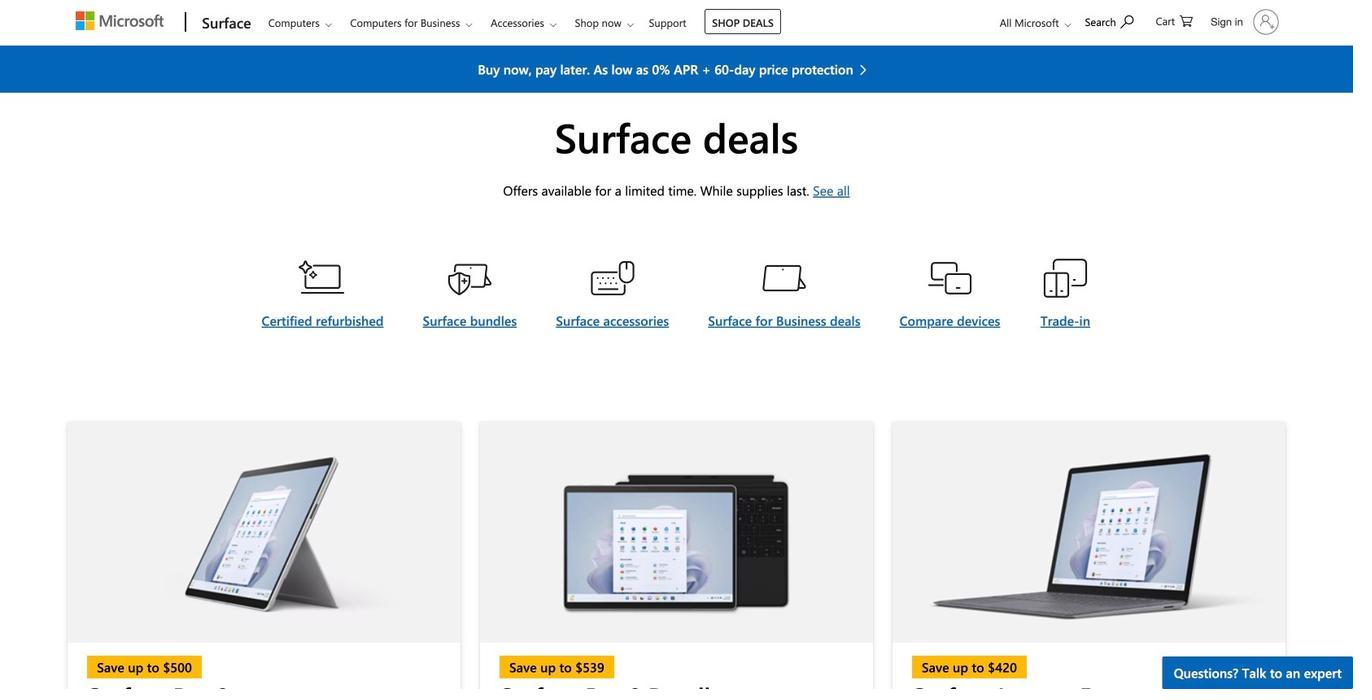 Task type: describe. For each thing, give the bounding box(es) containing it.
microsoft image
[[76, 11, 164, 30]]

a surface pro 9. image
[[68, 421, 461, 643]]

a surface pro 9 with a black keyboard. image
[[480, 421, 873, 643]]



Task type: locate. For each thing, give the bounding box(es) containing it.
None search field
[[1077, 2, 1150, 39]]

an angled view of a surface laptop 5. image
[[893, 421, 1285, 643]]



Task type: vqa. For each thing, say whether or not it's contained in the screenshot.
7786
no



